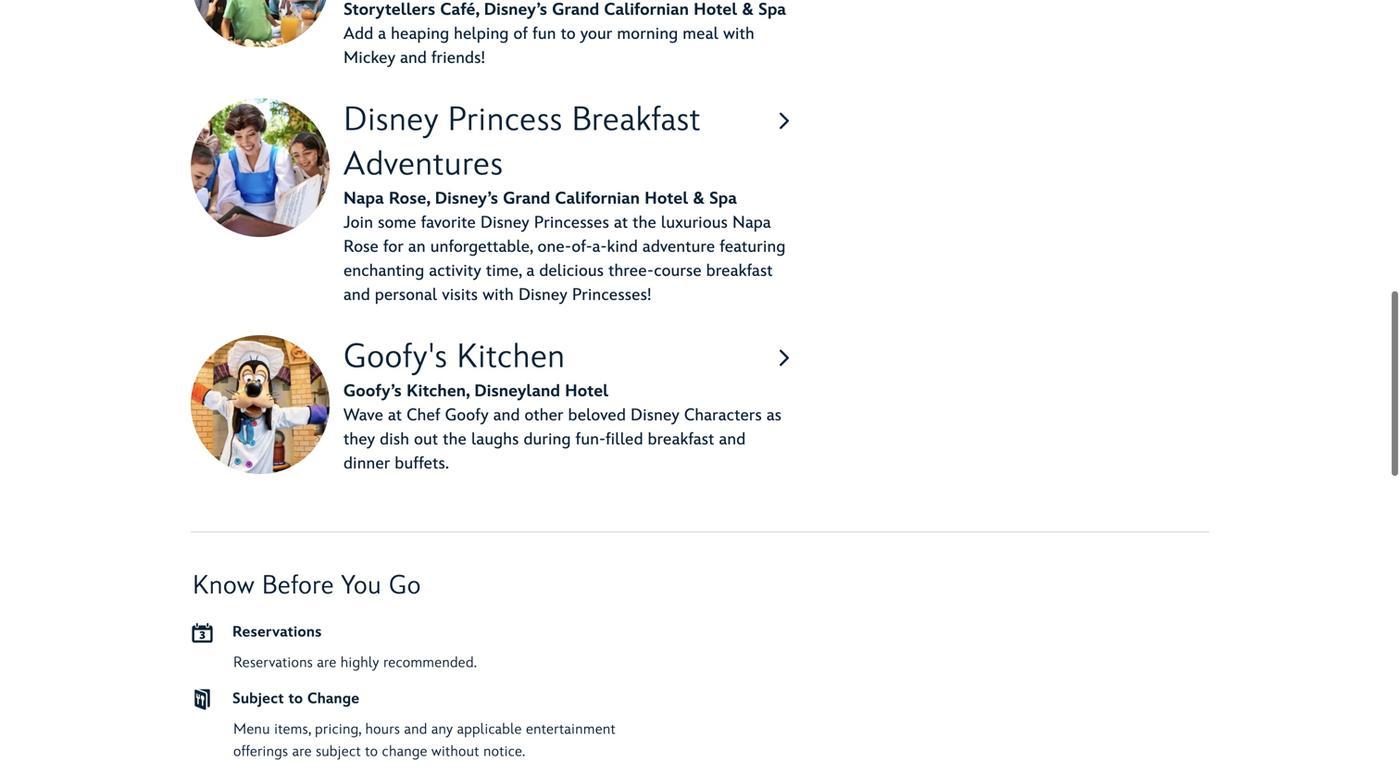 Task type: locate. For each thing, give the bounding box(es) containing it.
beloved
[[568, 406, 626, 426]]

& inside the storytellers café, disney's grand californian hotel & spa add a heaping helping of fun to your morning meal with mickey and friends!
[[742, 0, 754, 20]]

californian for your
[[604, 0, 689, 20]]

to right fun
[[561, 24, 576, 44]]

to up items,
[[288, 690, 303, 708]]

for
[[383, 237, 404, 257]]

are down items,
[[292, 743, 312, 761]]

1 vertical spatial spa
[[709, 189, 737, 209]]

and down the disneyland
[[493, 406, 520, 426]]

filled
[[606, 430, 643, 450]]

0 horizontal spatial napa
[[344, 189, 384, 209]]

2 horizontal spatial to
[[561, 24, 576, 44]]

1 vertical spatial grand
[[503, 189, 550, 209]]

2 horizontal spatial hotel
[[694, 0, 737, 20]]

1 vertical spatial reservations
[[233, 654, 313, 672]]

highly
[[341, 654, 379, 672]]

a right the add
[[378, 24, 386, 44]]

menu
[[233, 720, 270, 739]]

0 vertical spatial the
[[633, 213, 656, 233]]

the
[[633, 213, 656, 233], [443, 430, 467, 450]]

disney's inside the storytellers café, disney's grand californian hotel & spa add a heaping helping of fun to your morning meal with mickey and friends!
[[484, 0, 547, 20]]

friends!
[[431, 48, 485, 68]]

& for storytellers café, disney's grand californian hotel & spa
[[742, 0, 754, 20]]

0 vertical spatial reservations
[[232, 623, 322, 641]]

of-
[[572, 237, 592, 257]]

morning
[[617, 24, 678, 44]]

& inside napa rose, disney's grand californian hotel & spa join some favorite disney princesses at the luxurious napa rose for an unforgettable, one-of-a-kind adventure featuring enchanting activity time, a delicious three-course breakfast and personal visits with disney princesses!
[[693, 189, 704, 209]]

spa for storytellers café, disney's grand californian hotel & spa
[[758, 0, 786, 20]]

1 horizontal spatial at
[[614, 213, 628, 233]]

californian up morning
[[604, 0, 689, 20]]

rose
[[344, 237, 379, 257]]

hotel up luxurious
[[645, 189, 688, 209]]

hotel up beloved
[[565, 382, 609, 401]]

0 horizontal spatial hotel
[[565, 382, 609, 401]]

at inside goofy's kitchen, disneyland hotel wave at chef goofy and other beloved disney characters as they dish out the laughs during fun-filled breakfast and dinner buffets.
[[388, 406, 402, 426]]

luxurious
[[661, 213, 728, 233]]

californian inside the storytellers café, disney's grand californian hotel & spa add a heaping helping of fun to your morning meal with mickey and friends!
[[604, 0, 689, 20]]

1 horizontal spatial with
[[723, 24, 755, 44]]

princess
[[448, 100, 563, 140]]

1 vertical spatial disney's
[[435, 189, 498, 209]]

disney princess breakfast adventures
[[344, 100, 701, 185]]

and down heaping
[[400, 48, 427, 68]]

0 vertical spatial &
[[742, 0, 754, 20]]

disney's inside napa rose, disney's grand californian hotel & spa join some favorite disney princesses at the luxurious napa rose for an unforgettable, one-of-a-kind adventure featuring enchanting activity time, a delicious three-course breakfast and personal visits with disney princesses!
[[435, 189, 498, 209]]

a inside the storytellers café, disney's grand californian hotel & spa add a heaping helping of fun to your morning meal with mickey and friends!
[[378, 24, 386, 44]]

reservations for reservations
[[232, 623, 322, 641]]

featuring
[[720, 237, 786, 257]]

rose,
[[389, 189, 430, 209]]

reservations
[[232, 623, 322, 641], [233, 654, 313, 672]]

hotel inside napa rose, disney's grand californian hotel & spa join some favorite disney princesses at the luxurious napa rose for an unforgettable, one-of-a-kind adventure featuring enchanting activity time, a delicious three-course breakfast and personal visits with disney princesses!
[[645, 189, 688, 209]]

hotel
[[694, 0, 737, 20], [645, 189, 688, 209], [565, 382, 609, 401]]

personal
[[375, 285, 437, 305]]

reservations down before
[[232, 623, 322, 641]]

entertainment
[[526, 720, 616, 739]]

spa
[[758, 0, 786, 20], [709, 189, 737, 209]]

are left 'highly'
[[317, 654, 337, 672]]

0 horizontal spatial spa
[[709, 189, 737, 209]]

0 horizontal spatial at
[[388, 406, 402, 426]]

1 horizontal spatial to
[[365, 743, 378, 761]]

at up kind
[[614, 213, 628, 233]]

hotel for morning
[[694, 0, 737, 20]]

0 vertical spatial grand
[[552, 0, 599, 20]]

any
[[431, 720, 453, 739]]

0 vertical spatial californian
[[604, 0, 689, 20]]

grand up your
[[552, 0, 599, 20]]

0 vertical spatial spa
[[758, 0, 786, 20]]

breakfast
[[572, 100, 701, 140]]

grand
[[552, 0, 599, 20], [503, 189, 550, 209]]

and up change
[[404, 720, 427, 739]]

and down characters
[[719, 430, 746, 450]]

a right time,
[[526, 261, 535, 281]]

1 vertical spatial californian
[[555, 189, 640, 209]]

grand up princesses
[[503, 189, 550, 209]]

1 vertical spatial at
[[388, 406, 402, 426]]

1 horizontal spatial napa
[[733, 213, 771, 233]]

disney's up 'favorite'
[[435, 189, 498, 209]]

0 vertical spatial a
[[378, 24, 386, 44]]

visits
[[442, 285, 478, 305]]

breakfast down characters
[[648, 430, 714, 450]]

spa inside the storytellers café, disney's grand californian hotel & spa add a heaping helping of fun to your morning meal with mickey and friends!
[[758, 0, 786, 20]]

the inside goofy's kitchen, disneyland hotel wave at chef goofy and other beloved disney characters as they dish out the laughs during fun-filled breakfast and dinner buffets.
[[443, 430, 467, 450]]

1 vertical spatial hotel
[[645, 189, 688, 209]]

1 horizontal spatial the
[[633, 213, 656, 233]]

the down the goofy
[[443, 430, 467, 450]]

a-
[[592, 237, 607, 257]]

with right 'meal'
[[723, 24, 755, 44]]

napa up "join"
[[344, 189, 384, 209]]

0 vertical spatial to
[[561, 24, 576, 44]]

1 horizontal spatial spa
[[758, 0, 786, 20]]

course
[[654, 261, 702, 281]]

hotel inside goofy's kitchen, disneyland hotel wave at chef goofy and other beloved disney characters as they dish out the laughs during fun-filled breakfast and dinner buffets.
[[565, 382, 609, 401]]

hours
[[365, 720, 400, 739]]

subject
[[316, 743, 361, 761]]

1 vertical spatial a
[[526, 261, 535, 281]]

californian inside napa rose, disney's grand californian hotel & spa join some favorite disney princesses at the luxurious napa rose for an unforgettable, one-of-a-kind adventure featuring enchanting activity time, a delicious three-course breakfast and personal visits with disney princesses!
[[555, 189, 640, 209]]

to
[[561, 24, 576, 44], [288, 690, 303, 708], [365, 743, 378, 761]]

californian
[[604, 0, 689, 20], [555, 189, 640, 209]]

&
[[742, 0, 754, 20], [693, 189, 704, 209]]

disney up adventures
[[344, 100, 439, 140]]

and inside the storytellers café, disney's grand californian hotel & spa add a heaping helping of fun to your morning meal with mickey and friends!
[[400, 48, 427, 68]]

0 horizontal spatial the
[[443, 430, 467, 450]]

heaping
[[391, 24, 449, 44]]

some
[[378, 213, 416, 233]]

reservations up subject
[[233, 654, 313, 672]]

breakfast
[[706, 261, 773, 281], [648, 430, 714, 450]]

know before you go
[[193, 570, 421, 601]]

napa rose, disney's grand californian hotel & spa join some favorite disney princesses at the luxurious napa rose for an unforgettable, one-of-a-kind adventure featuring enchanting activity time, a delicious three-course breakfast and personal visits with disney princesses!
[[344, 189, 786, 305]]

with down time,
[[483, 285, 514, 305]]

at up dish
[[388, 406, 402, 426]]

characters
[[684, 406, 762, 426]]

1 vertical spatial with
[[483, 285, 514, 305]]

1 horizontal spatial hotel
[[645, 189, 688, 209]]

goofy wearing a chef's ensemble presents his kitchen image
[[191, 335, 330, 474]]

disney
[[344, 100, 439, 140], [481, 213, 529, 233], [519, 285, 567, 305], [631, 406, 680, 426]]

storytellers
[[344, 0, 435, 20]]

0 vertical spatial disney's
[[484, 0, 547, 20]]

goofy's
[[344, 382, 402, 401]]

0 horizontal spatial &
[[693, 189, 704, 209]]

menu items, pricing, hours and any applicable entertainment offerings are subject to change without notice.
[[233, 720, 616, 761]]

with inside napa rose, disney's grand californian hotel & spa join some favorite disney princesses at the luxurious napa rose for an unforgettable, one-of-a-kind adventure featuring enchanting activity time, a delicious three-course breakfast and personal visits with disney princesses!
[[483, 285, 514, 305]]

1 horizontal spatial &
[[742, 0, 754, 20]]

0 vertical spatial at
[[614, 213, 628, 233]]

0 vertical spatial are
[[317, 654, 337, 672]]

know
[[193, 570, 255, 601]]

dish
[[380, 430, 409, 450]]

time,
[[486, 261, 522, 281]]

you
[[341, 570, 382, 601]]

spa inside napa rose, disney's grand californian hotel & spa join some favorite disney princesses at the luxurious napa rose for an unforgettable, one-of-a-kind adventure featuring enchanting activity time, a delicious three-course breakfast and personal visits with disney princesses!
[[709, 189, 737, 209]]

goofy's kitchen, disneyland hotel wave at chef goofy and other beloved disney characters as they dish out the laughs during fun-filled breakfast and dinner buffets.
[[344, 382, 782, 474]]

the up kind
[[633, 213, 656, 233]]

delicious
[[539, 261, 604, 281]]

and
[[400, 48, 427, 68], [344, 285, 370, 305], [493, 406, 520, 426], [719, 430, 746, 450], [404, 720, 427, 739]]

hotel inside the storytellers café, disney's grand californian hotel & spa add a heaping helping of fun to your morning meal with mickey and friends!
[[694, 0, 737, 20]]

disney's
[[484, 0, 547, 20], [435, 189, 498, 209]]

1 vertical spatial are
[[292, 743, 312, 761]]

disney's for disney
[[435, 189, 498, 209]]

helping
[[454, 24, 509, 44]]

0 horizontal spatial to
[[288, 690, 303, 708]]

join
[[344, 213, 373, 233]]

are
[[317, 654, 337, 672], [292, 743, 312, 761]]

0 vertical spatial hotel
[[694, 0, 737, 20]]

0 horizontal spatial with
[[483, 285, 514, 305]]

1 horizontal spatial grand
[[552, 0, 599, 20]]

disney up filled
[[631, 406, 680, 426]]

hotel up 'meal'
[[694, 0, 737, 20]]

californian for luxurious
[[555, 189, 640, 209]]

adventures
[[344, 144, 503, 185]]

grand inside napa rose, disney's grand californian hotel & spa join some favorite disney princesses at the luxurious napa rose for an unforgettable, one-of-a-kind adventure featuring enchanting activity time, a delicious three-course breakfast and personal visits with disney princesses!
[[503, 189, 550, 209]]

californian up princesses
[[555, 189, 640, 209]]

0 horizontal spatial grand
[[503, 189, 550, 209]]

with
[[723, 24, 755, 44], [483, 285, 514, 305]]

grand for of
[[552, 0, 599, 20]]

1 horizontal spatial a
[[526, 261, 535, 281]]

2 vertical spatial hotel
[[565, 382, 609, 401]]

1 vertical spatial napa
[[733, 213, 771, 233]]

2 vertical spatial to
[[365, 743, 378, 761]]

at
[[614, 213, 628, 233], [388, 406, 402, 426]]

napa
[[344, 189, 384, 209], [733, 213, 771, 233]]

to down hours at the bottom left of page
[[365, 743, 378, 761]]

0 horizontal spatial are
[[292, 743, 312, 761]]

reservations for reservations are highly recommended.
[[233, 654, 313, 672]]

your
[[580, 24, 612, 44]]

napa up featuring
[[733, 213, 771, 233]]

and down enchanting at left
[[344, 285, 370, 305]]

grand inside the storytellers café, disney's grand californian hotel & spa add a heaping helping of fun to your morning meal with mickey and friends!
[[552, 0, 599, 20]]

activity
[[429, 261, 481, 281]]

change
[[307, 690, 360, 708]]

without
[[432, 743, 479, 761]]

0 horizontal spatial a
[[378, 24, 386, 44]]

disney's up of
[[484, 0, 547, 20]]

1 vertical spatial &
[[693, 189, 704, 209]]

breakfast inside napa rose, disney's grand californian hotel & spa join some favorite disney princesses at the luxurious napa rose for an unforgettable, one-of-a-kind adventure featuring enchanting activity time, a delicious three-course breakfast and personal visits with disney princesses!
[[706, 261, 773, 281]]

fun
[[532, 24, 556, 44]]

breakfast down featuring
[[706, 261, 773, 281]]

0 vertical spatial breakfast
[[706, 261, 773, 281]]

0 vertical spatial with
[[723, 24, 755, 44]]

1 vertical spatial breakfast
[[648, 430, 714, 450]]

1 vertical spatial the
[[443, 430, 467, 450]]

& for napa rose, disney's grand californian hotel & spa
[[693, 189, 704, 209]]



Task type: describe. For each thing, give the bounding box(es) containing it.
buffets.
[[395, 454, 449, 474]]

disney princess belle is showing pages in a book to young girls image
[[191, 98, 330, 237]]

add
[[344, 24, 373, 44]]

café,
[[440, 0, 479, 20]]

disney down delicious
[[519, 285, 567, 305]]

and inside menu items, pricing, hours and any applicable entertainment offerings are subject to change without notice.
[[404, 720, 427, 739]]

hotel for napa
[[645, 189, 688, 209]]

reservations are highly recommended.
[[233, 654, 477, 672]]

enchanting
[[344, 261, 424, 281]]

the inside napa rose, disney's grand californian hotel & spa join some favorite disney princesses at the luxurious napa rose for an unforgettable, one-of-a-kind adventure featuring enchanting activity time, a delicious three-course breakfast and personal visits with disney princesses!
[[633, 213, 656, 233]]

and inside napa rose, disney's grand californian hotel & spa join some favorite disney princesses at the luxurious napa rose for an unforgettable, one-of-a-kind adventure featuring enchanting activity time, a delicious three-course breakfast and personal visits with disney princesses!
[[344, 285, 370, 305]]

kitchen,
[[407, 382, 470, 401]]

grand for princesses
[[503, 189, 550, 209]]

disney's for helping
[[484, 0, 547, 20]]

recommended.
[[383, 654, 477, 672]]

one-
[[538, 237, 572, 257]]

are inside menu items, pricing, hours and any applicable entertainment offerings are subject to change without notice.
[[292, 743, 312, 761]]

at inside napa rose, disney's grand californian hotel & spa join some favorite disney princesses at the luxurious napa rose for an unforgettable, one-of-a-kind adventure featuring enchanting activity time, a delicious three-course breakfast and personal visits with disney princesses!
[[614, 213, 628, 233]]

princesses!
[[572, 285, 652, 305]]

an
[[408, 237, 426, 257]]

breakfast inside goofy's kitchen, disneyland hotel wave at chef goofy and other beloved disney characters as they dish out the laughs during fun-filled breakfast and dinner buffets.
[[648, 430, 714, 450]]

during
[[524, 430, 571, 450]]

to inside the storytellers café, disney's grand californian hotel & spa add a heaping helping of fun to your morning meal with mickey and friends!
[[561, 24, 576, 44]]

unforgettable,
[[430, 237, 533, 257]]

kitchen
[[457, 337, 565, 377]]

applicable
[[457, 720, 522, 739]]

goofy's
[[344, 337, 448, 377]]

disney inside the disney princess breakfast adventures
[[344, 100, 439, 140]]

1 horizontal spatial are
[[317, 654, 337, 672]]

three-
[[609, 261, 654, 281]]

mickey
[[344, 48, 395, 68]]

storytellers café, disney's grand californian hotel & spa add a heaping helping of fun to your morning meal with mickey and friends!
[[344, 0, 786, 68]]

before
[[262, 570, 334, 601]]

notice.
[[483, 743, 525, 761]]

spa for napa rose, disney's grand californian hotel & spa
[[709, 189, 737, 209]]

a inside napa rose, disney's grand californian hotel & spa join some favorite disney princesses at the luxurious napa rose for an unforgettable, one-of-a-kind adventure featuring enchanting activity time, a delicious three-course breakfast and personal visits with disney princesses!
[[526, 261, 535, 281]]

subject
[[232, 690, 284, 708]]

chef
[[407, 406, 440, 426]]

to inside menu items, pricing, hours and any applicable entertainment offerings are subject to change without notice.
[[365, 743, 378, 761]]

goofy
[[445, 406, 489, 426]]

adventure
[[643, 237, 715, 257]]

change
[[382, 743, 427, 761]]

out
[[414, 430, 438, 450]]

goofy's kitchen
[[344, 337, 565, 377]]

subject to change
[[232, 690, 360, 708]]

they
[[344, 430, 375, 450]]

laughs
[[471, 430, 519, 450]]

dinner
[[344, 454, 390, 474]]

meal
[[683, 24, 719, 44]]

pricing,
[[315, 720, 361, 739]]

disneyland
[[474, 382, 560, 401]]

other
[[525, 406, 564, 426]]

disney up unforgettable,
[[481, 213, 529, 233]]

kind
[[607, 237, 638, 257]]

items,
[[274, 720, 311, 739]]

of
[[513, 24, 528, 44]]

fun-
[[576, 430, 606, 450]]

as
[[767, 406, 782, 426]]

princesses
[[534, 213, 609, 233]]

disney inside goofy's kitchen, disneyland hotel wave at chef goofy and other beloved disney characters as they dish out the laughs during fun-filled breakfast and dinner buffets.
[[631, 406, 680, 426]]

with inside the storytellers café, disney's grand californian hotel & spa add a heaping helping of fun to your morning meal with mickey and friends!
[[723, 24, 755, 44]]

0 vertical spatial napa
[[344, 189, 384, 209]]

wave
[[344, 406, 383, 426]]

offerings
[[233, 743, 288, 761]]

1 vertical spatial to
[[288, 690, 303, 708]]

favorite
[[421, 213, 476, 233]]

go
[[389, 570, 421, 601]]



Task type: vqa. For each thing, say whether or not it's contained in the screenshot.
Hotel related to morning
yes



